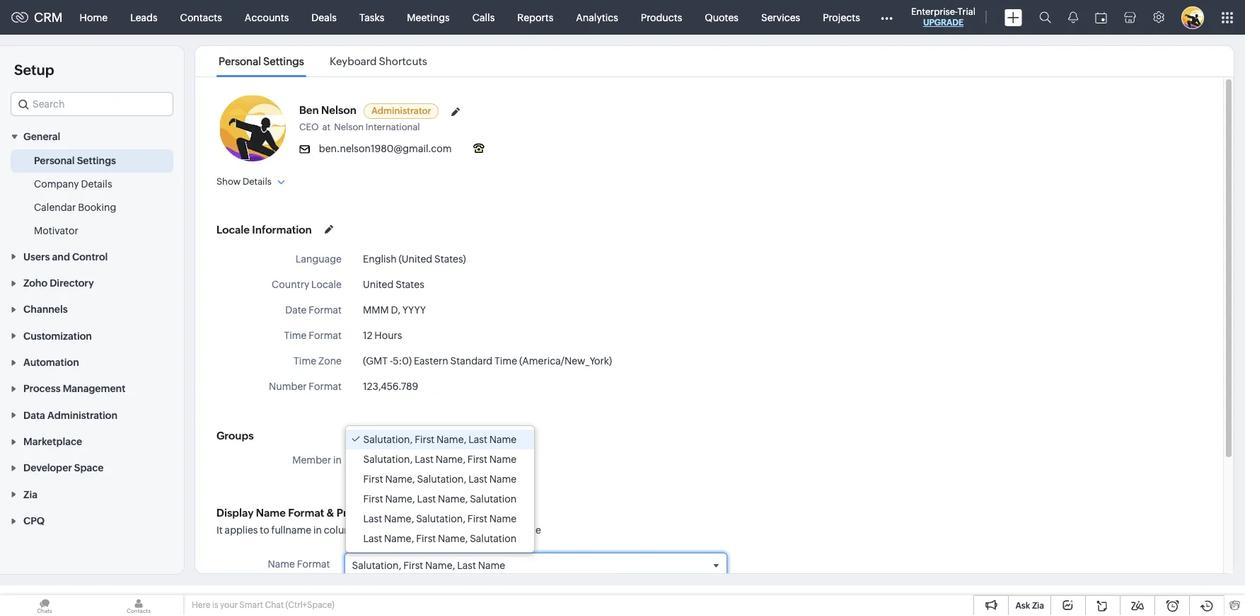 Task type: locate. For each thing, give the bounding box(es) containing it.
ask zia
[[1016, 601, 1045, 611]]

name inside field
[[478, 560, 506, 571]]

- right member in
[[363, 454, 366, 466]]

time left zone
[[294, 355, 316, 367]]

contacts
[[180, 12, 222, 23]]

locale
[[217, 223, 250, 235], [311, 279, 342, 290]]

zia inside dropdown button
[[23, 489, 37, 500]]

deals link
[[300, 0, 348, 34]]

1 horizontal spatial personal settings link
[[217, 55, 306, 67]]

time down date
[[284, 330, 307, 341]]

1 vertical spatial personal
[[34, 155, 75, 167]]

united
[[363, 279, 394, 290]]

tree
[[346, 426, 535, 552]]

time for time zone
[[294, 355, 316, 367]]

1 vertical spatial in
[[314, 524, 322, 536]]

enterprise-trial upgrade
[[912, 6, 976, 28]]

1 horizontal spatial in
[[333, 454, 342, 466]]

member
[[292, 454, 331, 466]]

salutation, first name, last name up salutation, last name, first name
[[363, 434, 517, 445]]

details up the booking
[[81, 179, 112, 190]]

states)
[[435, 253, 466, 265]]

name down user
[[478, 560, 506, 571]]

1 vertical spatial salutation, first name, last name
[[352, 560, 506, 571]]

1 vertical spatial zia
[[1033, 601, 1045, 611]]

0 vertical spatial personal settings
[[219, 55, 304, 67]]

mmm
[[363, 304, 389, 316]]

and left user
[[474, 524, 492, 536]]

0 vertical spatial and
[[52, 251, 70, 262]]

shortcuts
[[379, 55, 427, 67]]

1 vertical spatial personal settings
[[34, 155, 116, 167]]

details right show
[[243, 176, 272, 187]]

settings down general dropdown button
[[77, 155, 116, 167]]

ceo at nelson international
[[299, 122, 420, 132]]

(america/new_york)
[[519, 355, 612, 367]]

ben nelson
[[299, 104, 357, 116]]

1 horizontal spatial settings
[[263, 55, 304, 67]]

of
[[361, 524, 371, 536]]

zia right 'ask' at the bottom right of the page
[[1033, 601, 1045, 611]]

1 horizontal spatial zia
[[1033, 601, 1045, 611]]

1 horizontal spatial details
[[243, 176, 272, 187]]

locale information
[[217, 223, 312, 235]]

details for show details
[[243, 176, 272, 187]]

-
[[390, 355, 393, 367], [363, 454, 366, 466]]

settings down accounts link
[[263, 55, 304, 67]]

language
[[296, 253, 342, 265]]

nelson up at
[[321, 104, 357, 116]]

salutation, first name, last name down last name, first name, salutation
[[352, 560, 506, 571]]

0 vertical spatial locale
[[217, 223, 250, 235]]

nelson
[[321, 104, 357, 116], [334, 122, 364, 132]]

yyyy
[[403, 304, 426, 316]]

1 horizontal spatial personal settings
[[219, 55, 304, 67]]

zia up cpq
[[23, 489, 37, 500]]

name inside display name format & preferences it applies to fullname in column of list view, lookup fields and user name
[[256, 507, 286, 519]]

0 horizontal spatial personal settings
[[34, 155, 116, 167]]

1 horizontal spatial and
[[474, 524, 492, 536]]

last
[[469, 434, 488, 445], [415, 454, 434, 465], [469, 474, 488, 485], [417, 493, 436, 505], [363, 513, 382, 524], [363, 533, 382, 544], [457, 560, 476, 571]]

directory
[[50, 277, 94, 289]]

1 vertical spatial locale
[[311, 279, 342, 290]]

1 horizontal spatial personal
[[219, 55, 261, 67]]

salutation, down salutation, last name, first name
[[417, 474, 467, 485]]

format inside display name format & preferences it applies to fullname in column of list view, lookup fields and user name
[[288, 507, 324, 519]]

salutation, first name, last name inside field
[[352, 560, 506, 571]]

column
[[324, 524, 359, 536]]

first name, last name, salutation
[[363, 493, 517, 505]]

name right fields on the bottom
[[490, 513, 517, 524]]

0 vertical spatial salutation
[[470, 493, 517, 505]]

create menu image
[[1005, 9, 1023, 26]]

1 vertical spatial settings
[[77, 155, 116, 167]]

1 vertical spatial personal settings link
[[34, 154, 116, 168]]

0 vertical spatial zia
[[23, 489, 37, 500]]

2 salutation from the top
[[470, 533, 517, 544]]

time right standard
[[495, 355, 517, 367]]

format up time format
[[309, 304, 342, 316]]

personal down accounts link
[[219, 55, 261, 67]]

format up zone
[[309, 330, 342, 341]]

list
[[206, 46, 440, 76]]

tree containing salutation, first name, last name
[[346, 426, 535, 552]]

show details
[[217, 176, 272, 187]]

last inside field
[[457, 560, 476, 571]]

personal settings link down accounts link
[[217, 55, 306, 67]]

data administration button
[[0, 402, 184, 428]]

general button
[[0, 123, 184, 150]]

lookup
[[413, 524, 445, 536]]

at
[[322, 122, 331, 132]]

0 horizontal spatial zia
[[23, 489, 37, 500]]

display name format & preferences it applies to fullname in column of list view, lookup fields and user name
[[217, 507, 541, 536]]

0 vertical spatial salutation, first name, last name
[[363, 434, 517, 445]]

nelson right at
[[334, 122, 364, 132]]

crm
[[34, 10, 63, 25]]

0 vertical spatial personal
[[219, 55, 261, 67]]

user
[[494, 524, 513, 536]]

1 vertical spatial and
[[474, 524, 492, 536]]

None field
[[11, 92, 173, 116]]

number
[[269, 381, 307, 392]]

products link
[[630, 0, 694, 34]]

1 salutation from the top
[[470, 493, 517, 505]]

0 horizontal spatial details
[[81, 179, 112, 190]]

locale down language
[[311, 279, 342, 290]]

format down zone
[[309, 381, 342, 392]]

calendar image
[[1096, 12, 1108, 23]]

nelson international link
[[334, 122, 424, 132]]

calendar booking link
[[34, 201, 116, 215]]

applies
[[225, 524, 258, 536]]

list
[[373, 524, 386, 536]]

personal settings up company details link
[[34, 155, 116, 167]]

channels
[[23, 304, 68, 315]]

locale down show
[[217, 223, 250, 235]]

format up the fullname
[[288, 507, 324, 519]]

name up user
[[490, 474, 517, 485]]

first inside field
[[404, 560, 423, 571]]

calls link
[[461, 0, 506, 34]]

personal up company at the left of the page
[[34, 155, 75, 167]]

personal inside list
[[219, 55, 261, 67]]

name up the first name, salutation, last name
[[490, 454, 517, 465]]

salutation up salutation, first name, last name field at the bottom
[[470, 533, 517, 544]]

data
[[23, 410, 45, 421]]

format for date
[[309, 304, 342, 316]]

smart
[[239, 600, 263, 610]]

format for time
[[309, 330, 342, 341]]

fullname
[[271, 524, 312, 536]]

0 vertical spatial nelson
[[321, 104, 357, 116]]

last down fields on the bottom
[[457, 560, 476, 571]]

in right member
[[333, 454, 342, 466]]

salutation, up the first name, salutation, last name
[[363, 454, 413, 465]]

last down salutation, last name, first name
[[469, 474, 488, 485]]

crm link
[[11, 10, 63, 25]]

administrator
[[372, 105, 431, 116]]

users and control
[[23, 251, 108, 262]]

0 vertical spatial -
[[390, 355, 393, 367]]

home
[[80, 12, 108, 23]]

1 vertical spatial -
[[363, 454, 366, 466]]

and right 'users'
[[52, 251, 70, 262]]

format down the fullname
[[297, 558, 330, 570]]

salutation, first name, last name inside "tree"
[[363, 434, 517, 445]]

eastern
[[414, 355, 449, 367]]

to
[[260, 524, 269, 536]]

0 horizontal spatial personal
[[34, 155, 75, 167]]

5:0)
[[393, 355, 412, 367]]

salutation, first name, last name
[[363, 434, 517, 445], [352, 560, 506, 571]]

personal settings link up company details link
[[34, 154, 116, 168]]

setup
[[14, 62, 54, 78]]

accounts
[[245, 12, 289, 23]]

first name, salutation, last name
[[363, 474, 517, 485]]

- right (gmt
[[390, 355, 393, 367]]

name up to
[[256, 507, 286, 519]]

users and control button
[[0, 243, 184, 269]]

information
[[252, 223, 312, 235]]

projects link
[[812, 0, 872, 34]]

salutation, down list
[[352, 560, 402, 571]]

chats image
[[0, 595, 89, 615]]

0 horizontal spatial and
[[52, 251, 70, 262]]

0 horizontal spatial in
[[314, 524, 322, 536]]

personal settings
[[219, 55, 304, 67], [34, 155, 116, 167]]

deals
[[312, 12, 337, 23]]

keyboard shortcuts link
[[328, 55, 430, 67]]

name
[[490, 434, 517, 445], [490, 454, 517, 465], [490, 474, 517, 485], [256, 507, 286, 519], [490, 513, 517, 524], [268, 558, 295, 570], [478, 560, 506, 571]]

settings
[[263, 55, 304, 67], [77, 155, 116, 167]]

0 horizontal spatial settings
[[77, 155, 116, 167]]

0 horizontal spatial personal settings link
[[34, 154, 116, 168]]

1 vertical spatial salutation
[[470, 533, 517, 544]]

format
[[309, 304, 342, 316], [309, 330, 342, 341], [309, 381, 342, 392], [288, 507, 324, 519], [297, 558, 330, 570]]

salutation up user
[[470, 493, 517, 505]]

Search text field
[[11, 93, 173, 115]]

management
[[63, 383, 126, 395]]

0 vertical spatial settings
[[263, 55, 304, 67]]

(ctrl+space)
[[286, 600, 335, 610]]

1 vertical spatial nelson
[[334, 122, 364, 132]]

details inside company details link
[[81, 179, 112, 190]]

personal
[[219, 55, 261, 67], [34, 155, 75, 167]]

process
[[23, 383, 61, 395]]

in
[[333, 454, 342, 466], [314, 524, 322, 536]]

reports link
[[506, 0, 565, 34]]

name, inside field
[[425, 560, 455, 571]]

personal settings down accounts link
[[219, 55, 304, 67]]

0 vertical spatial personal settings link
[[217, 55, 306, 67]]

motivator link
[[34, 224, 78, 238]]

motivator
[[34, 225, 78, 237]]

analytics link
[[565, 0, 630, 34]]

0 horizontal spatial -
[[363, 454, 366, 466]]

in left column
[[314, 524, 322, 536]]



Task type: describe. For each thing, give the bounding box(es) containing it.
here
[[192, 600, 211, 610]]

process management
[[23, 383, 126, 395]]

english (united states)
[[363, 253, 466, 265]]

salutation, first name, last name for "tree" containing salutation, first name, last name
[[363, 434, 517, 445]]

time for time format
[[284, 330, 307, 341]]

date format
[[285, 304, 342, 316]]

home link
[[68, 0, 119, 34]]

company
[[34, 179, 79, 190]]

contacts image
[[94, 595, 183, 615]]

details for company details
[[81, 179, 112, 190]]

projects
[[823, 12, 861, 23]]

show
[[217, 176, 241, 187]]

zoho
[[23, 277, 48, 289]]

it
[[217, 524, 223, 536]]

12
[[363, 330, 373, 341]]

member in
[[292, 454, 342, 466]]

signals element
[[1060, 0, 1087, 35]]

ben.nelson1980@gmail.com
[[319, 143, 452, 154]]

groups
[[217, 430, 254, 442]]

is
[[212, 600, 218, 610]]

123,456.789
[[363, 381, 419, 392]]

last down preferences
[[363, 533, 382, 544]]

number format
[[269, 381, 342, 392]]

(gmt -5:0) eastern standard time (america/new_york)
[[363, 355, 612, 367]]

mmm d, yyyy
[[363, 304, 426, 316]]

profile image
[[1182, 6, 1205, 29]]

salutation, last name, first name
[[363, 454, 517, 465]]

list containing personal settings
[[206, 46, 440, 76]]

1 horizontal spatial locale
[[311, 279, 342, 290]]

calendar
[[34, 202, 76, 213]]

search image
[[1040, 11, 1052, 23]]

in inside display name format & preferences it applies to fullname in column of list view, lookup fields and user name
[[314, 524, 322, 536]]

leads
[[130, 12, 158, 23]]

chat
[[265, 600, 284, 610]]

personal inside personal settings link
[[34, 155, 75, 167]]

country
[[272, 279, 309, 290]]

settings inside personal settings link
[[77, 155, 116, 167]]

services link
[[750, 0, 812, 34]]

space
[[74, 463, 104, 474]]

leads link
[[119, 0, 169, 34]]

company details
[[34, 179, 112, 190]]

format for name
[[297, 558, 330, 570]]

keyboard
[[330, 55, 377, 67]]

international
[[366, 122, 420, 132]]

country locale
[[272, 279, 342, 290]]

time zone
[[294, 355, 342, 367]]

date
[[285, 304, 307, 316]]

salutation for last name, first name, salutation
[[470, 533, 517, 544]]

reports
[[518, 12, 554, 23]]

standard
[[451, 355, 493, 367]]

view,
[[388, 524, 411, 536]]

1 horizontal spatial -
[[390, 355, 393, 367]]

enterprise-
[[912, 6, 958, 17]]

users
[[23, 251, 50, 262]]

developer space
[[23, 463, 104, 474]]

Salutation, First Name, Last Name field
[[345, 554, 727, 578]]

calendar booking
[[34, 202, 116, 213]]

calls
[[473, 12, 495, 23]]

analytics
[[576, 12, 619, 23]]

last name, first name, salutation
[[363, 533, 517, 544]]

name up salutation, last name, first name
[[490, 434, 517, 445]]

quotes
[[705, 12, 739, 23]]

Other Modules field
[[872, 6, 902, 29]]

contacts link
[[169, 0, 233, 34]]

personal settings link for keyboard shortcuts link
[[217, 55, 306, 67]]

salutation, down first name, last name, salutation
[[416, 513, 466, 524]]

12 hours
[[363, 330, 402, 341]]

salutation for first name, last name, salutation
[[470, 493, 517, 505]]

and inside display name format & preferences it applies to fullname in column of list view, lookup fields and user name
[[474, 524, 492, 536]]

here is your smart chat (ctrl+space)
[[192, 600, 335, 610]]

(united
[[399, 253, 433, 265]]

channels button
[[0, 296, 184, 322]]

create menu element
[[997, 0, 1031, 34]]

tasks link
[[348, 0, 396, 34]]

preferences
[[337, 507, 398, 519]]

process management button
[[0, 375, 184, 402]]

last up last name, salutation, first name
[[417, 493, 436, 505]]

marketplace
[[23, 436, 82, 447]]

personal settings link for company details link
[[34, 154, 116, 168]]

cpq button
[[0, 507, 184, 534]]

last up the first name, salutation, last name
[[415, 454, 434, 465]]

zoho directory
[[23, 277, 94, 289]]

search element
[[1031, 0, 1060, 35]]

ben
[[299, 104, 319, 116]]

developer
[[23, 463, 72, 474]]

automation
[[23, 357, 79, 368]]

0 horizontal spatial locale
[[217, 223, 250, 235]]

salutation, first name, last name for salutation, first name, last name field at the bottom
[[352, 560, 506, 571]]

d,
[[391, 304, 401, 316]]

last left view,
[[363, 513, 382, 524]]

salutation, inside salutation, first name, last name field
[[352, 560, 402, 571]]

name down the fullname
[[268, 558, 295, 570]]

booking
[[78, 202, 116, 213]]

hours
[[375, 330, 402, 341]]

&
[[327, 507, 334, 519]]

salutation, down 123,456.789
[[363, 434, 413, 445]]

general region
[[0, 150, 184, 243]]

profile element
[[1174, 0, 1213, 34]]

0 vertical spatial in
[[333, 454, 342, 466]]

personal settings inside list
[[219, 55, 304, 67]]

data administration
[[23, 410, 118, 421]]

format for number
[[309, 381, 342, 392]]

ceo
[[299, 122, 319, 132]]

meetings
[[407, 12, 450, 23]]

display
[[217, 507, 254, 519]]

(gmt
[[363, 355, 388, 367]]

and inside users and control dropdown button
[[52, 251, 70, 262]]

signals image
[[1069, 11, 1079, 23]]

automation button
[[0, 349, 184, 375]]

keyboard shortcuts
[[330, 55, 427, 67]]

last up salutation, last name, first name
[[469, 434, 488, 445]]

personal settings inside general region
[[34, 155, 116, 167]]



Task type: vqa. For each thing, say whether or not it's contained in the screenshot.
Create
no



